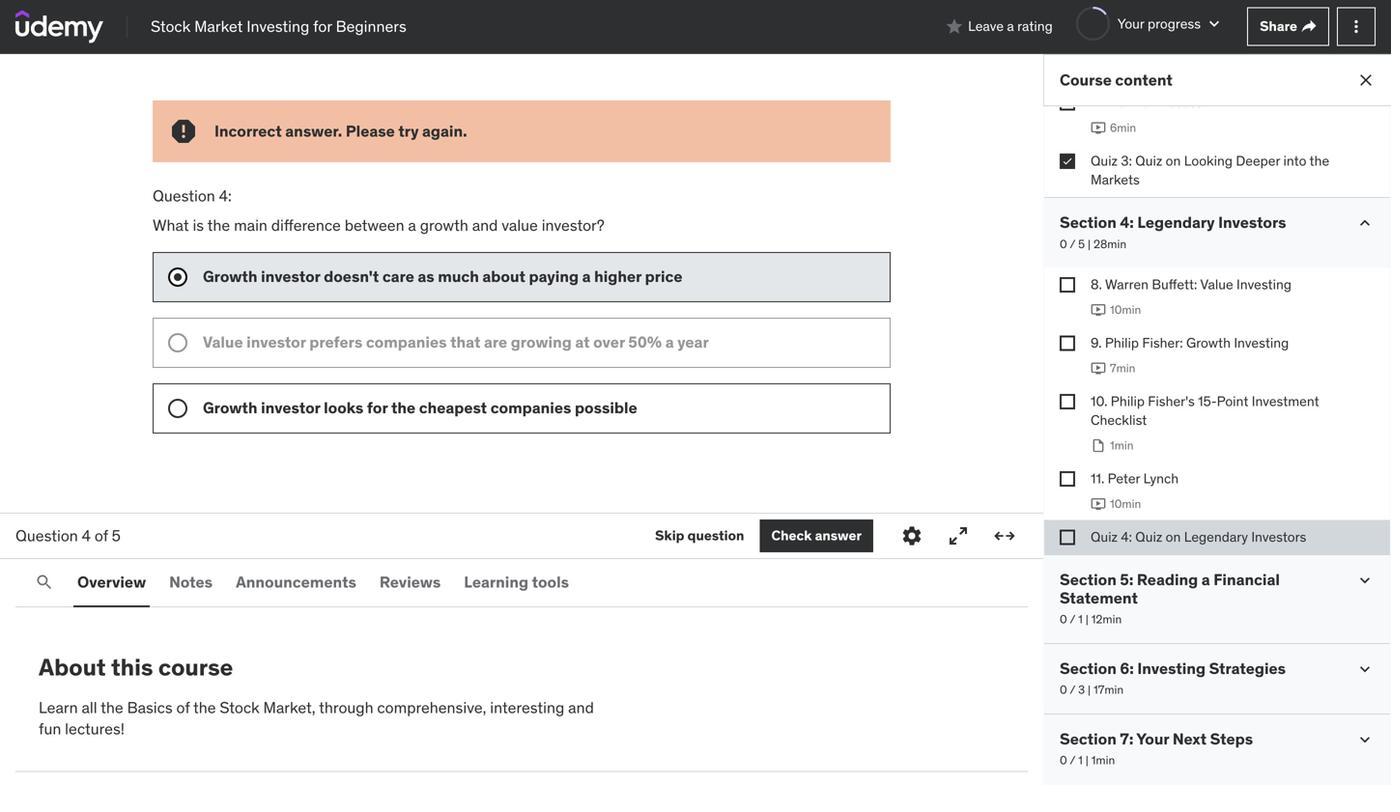 Task type: vqa. For each thing, say whether or not it's contained in the screenshot.
THE OF
yes



Task type: locate. For each thing, give the bounding box(es) containing it.
0 vertical spatial small image
[[1356, 214, 1375, 233]]

investment
[[1252, 393, 1320, 410]]

0 inside the section 4: legendary investors 0 / 5 | 28min
[[1060, 237, 1067, 252]]

the right "is"
[[207, 215, 230, 235]]

higher
[[594, 266, 642, 286]]

process
[[1155, 94, 1203, 111]]

0 horizontal spatial value
[[203, 332, 243, 352]]

small image inside your progress dropdown button
[[1205, 14, 1224, 33]]

1 vertical spatial investor
[[247, 332, 306, 352]]

1 vertical spatial investors
[[1252, 528, 1307, 546]]

financial
[[1214, 570, 1280, 590]]

0 vertical spatial 4:
[[219, 186, 232, 206]]

1 / from the top
[[1070, 237, 1076, 252]]

0 vertical spatial investors
[[1219, 213, 1287, 232]]

learning tools button
[[460, 559, 573, 606]]

0 vertical spatial for
[[313, 16, 332, 36]]

/ inside the section 5: reading a financial statement 0 / 1 | 12min
[[1070, 612, 1076, 627]]

legendary
[[1138, 213, 1215, 232], [1184, 528, 1248, 546]]

stock left market,
[[220, 698, 260, 718]]

skip
[[655, 527, 685, 545]]

investors inside the section 4: legendary investors 0 / 5 | 28min
[[1219, 213, 1287, 232]]

a left rating
[[1007, 18, 1014, 35]]

0 vertical spatial philip
[[1105, 334, 1139, 352]]

your progress
[[1118, 15, 1201, 32]]

warren
[[1105, 276, 1149, 293]]

2 1 from the top
[[1078, 753, 1083, 768]]

3:
[[1121, 152, 1132, 169]]

5 left 28min
[[1078, 237, 1085, 252]]

investor left looks
[[261, 398, 320, 418]]

1 vertical spatial your
[[1137, 730, 1169, 749]]

10min down the warren
[[1110, 303, 1141, 318]]

on left looking
[[1166, 152, 1181, 169]]

1 vertical spatial 4:
[[1120, 213, 1134, 232]]

0 vertical spatial and
[[472, 215, 498, 235]]

/
[[1070, 237, 1076, 252], [1070, 612, 1076, 627], [1070, 683, 1076, 698], [1070, 753, 1076, 768]]

sidebar element
[[1044, 0, 1391, 786]]

for inside stock market investing for beginners link
[[313, 16, 332, 36]]

notes
[[169, 572, 213, 592]]

0 down statement
[[1060, 612, 1067, 627]]

1 horizontal spatial and
[[568, 698, 594, 718]]

section left 5:
[[1060, 570, 1117, 590]]

1 section from the top
[[1060, 213, 1117, 232]]

0 vertical spatial growth
[[203, 266, 258, 286]]

legendary up buffett:
[[1138, 213, 1215, 232]]

the
[[1103, 94, 1126, 111]]

3 section from the top
[[1060, 659, 1117, 679]]

1 vertical spatial 10min
[[1110, 497, 1141, 512]]

section 4: legendary investors 0 / 5 | 28min
[[1060, 213, 1287, 252]]

section inside section 7: your next steps 0 / 1 | 1min
[[1060, 730, 1117, 749]]

4: up 28min
[[1120, 213, 1134, 232]]

4 0 from the top
[[1060, 753, 1067, 768]]

fisher:
[[1143, 334, 1183, 352]]

of right '4'
[[95, 526, 108, 546]]

paying
[[529, 266, 579, 286]]

investors down deeper
[[1219, 213, 1287, 232]]

0 vertical spatial 5
[[1078, 237, 1085, 252]]

investing right the 6:
[[1138, 659, 1206, 679]]

legendary up financial
[[1184, 528, 1248, 546]]

1min down section 7: your next steps dropdown button
[[1092, 753, 1115, 768]]

1 horizontal spatial stock
[[220, 698, 260, 718]]

and left value
[[472, 215, 498, 235]]

a left higher on the top left
[[582, 266, 591, 286]]

of right basics
[[176, 698, 190, 718]]

10min
[[1110, 303, 1141, 318], [1110, 497, 1141, 512]]

growth investor looks for the cheapest companies possible
[[203, 398, 641, 418]]

1 horizontal spatial for
[[367, 398, 388, 418]]

growth investor doesn't care as much about paying a higher price
[[203, 266, 683, 286]]

close course content sidebar image
[[1357, 71, 1376, 90]]

section inside the section 5: reading a financial statement 0 / 1 | 12min
[[1060, 570, 1117, 590]]

quiz
[[1091, 152, 1118, 169], [1136, 152, 1163, 169], [1091, 528, 1118, 546], [1136, 528, 1163, 546]]

3 small image from the top
[[1356, 660, 1375, 679]]

for for the
[[367, 398, 388, 418]]

1 vertical spatial for
[[367, 398, 388, 418]]

your inside dropdown button
[[1118, 15, 1145, 32]]

0 down section 7: your next steps dropdown button
[[1060, 753, 1067, 768]]

question up the what
[[153, 186, 215, 206]]

question inside question 4: what is the main difference between a growth and value investor?
[[153, 186, 215, 206]]

stock market investing for beginners link
[[151, 16, 407, 37]]

3 0 from the top
[[1060, 683, 1067, 698]]

quiz down play peter lynch icon
[[1091, 528, 1118, 546]]

question 4 of 5
[[15, 526, 121, 546]]

section up 3
[[1060, 659, 1117, 679]]

point
[[1217, 393, 1249, 410]]

/ inside the section 4: legendary investors 0 / 5 | 28min
[[1070, 237, 1076, 252]]

your right 7:
[[1137, 730, 1169, 749]]

companies left that
[[366, 332, 447, 352]]

a left growth
[[408, 215, 416, 235]]

small image for section 5: reading a financial statement
[[1356, 571, 1375, 590]]

for right looks
[[367, 398, 388, 418]]

0 vertical spatial question
[[153, 186, 215, 206]]

the inside group
[[391, 398, 416, 418]]

0 vertical spatial companies
[[366, 332, 447, 352]]

learning tools
[[464, 572, 569, 592]]

about
[[39, 653, 106, 682]]

question left '4'
[[15, 526, 78, 546]]

3
[[1078, 683, 1085, 698]]

actions image
[[1347, 17, 1366, 36]]

looking
[[1184, 152, 1233, 169]]

xsmall image
[[1060, 154, 1075, 169]]

announcements
[[236, 572, 356, 592]]

4:
[[219, 186, 232, 206], [1120, 213, 1134, 232], [1121, 528, 1132, 546]]

about this course
[[39, 653, 233, 682]]

question for question 4 of 5
[[15, 526, 78, 546]]

price
[[645, 266, 683, 286]]

for inside what is the main difference between a growth and value investor? group
[[367, 398, 388, 418]]

for
[[313, 16, 332, 36], [367, 398, 388, 418]]

xsmall image left 11.
[[1060, 471, 1075, 487]]

a inside question 4: what is the main difference between a growth and value investor?
[[408, 215, 416, 235]]

1 vertical spatial growth
[[1187, 334, 1231, 352]]

growth for growth investor doesn't care as much about paying a higher price
[[203, 266, 258, 286]]

market
[[194, 16, 243, 36]]

philip
[[1105, 334, 1139, 352], [1111, 393, 1145, 410]]

fullscreen image
[[947, 525, 970, 548]]

2 0 from the top
[[1060, 612, 1067, 627]]

the inside question 4: what is the main difference between a growth and value investor?
[[207, 215, 230, 235]]

xsmall image right share
[[1302, 19, 1317, 34]]

0 vertical spatial 10min
[[1110, 303, 1141, 318]]

notes button
[[165, 559, 217, 606]]

course
[[158, 653, 233, 682]]

please
[[346, 121, 395, 141]]

0
[[1060, 237, 1067, 252], [1060, 612, 1067, 627], [1060, 683, 1067, 698], [1060, 753, 1067, 768]]

investors up financial
[[1252, 528, 1307, 546]]

0 horizontal spatial for
[[313, 16, 332, 36]]

| inside section 7: your next steps 0 / 1 | 1min
[[1086, 753, 1089, 768]]

4: inside the section 4: legendary investors 0 / 5 | 28min
[[1120, 213, 1134, 232]]

a inside the section 5: reading a financial statement 0 / 1 | 12min
[[1202, 570, 1210, 590]]

1 inside section 7: your next steps 0 / 1 | 1min
[[1078, 753, 1083, 768]]

section inside the section 4: legendary investors 0 / 5 | 28min
[[1060, 213, 1117, 232]]

year
[[678, 332, 709, 352]]

1 vertical spatial question
[[15, 526, 78, 546]]

4: inside question 4: what is the main difference between a growth and value investor?
[[219, 186, 232, 206]]

stock left market
[[151, 16, 191, 36]]

1 horizontal spatial value
[[1201, 276, 1234, 293]]

and right interesting
[[568, 698, 594, 718]]

1 down 3
[[1078, 753, 1083, 768]]

0 vertical spatial investor
[[261, 266, 320, 286]]

growth
[[203, 266, 258, 286], [1187, 334, 1231, 352], [203, 398, 258, 418]]

this
[[111, 653, 153, 682]]

lynch
[[1144, 470, 1179, 487]]

of
[[95, 526, 108, 546], [176, 698, 190, 718]]

start philip fisher's 15-point investment checklist image
[[1091, 438, 1106, 454]]

section left 7:
[[1060, 730, 1117, 749]]

and
[[472, 215, 498, 235], [568, 698, 594, 718]]

1 vertical spatial companies
[[491, 398, 571, 418]]

4 / from the top
[[1070, 753, 1076, 768]]

1 left '12min'
[[1078, 612, 1083, 627]]

0 vertical spatial of
[[95, 526, 108, 546]]

1 horizontal spatial companies
[[491, 398, 571, 418]]

section inside section 6: investing strategies 0 / 3 | 17min
[[1060, 659, 1117, 679]]

/ inside section 6: investing strategies 0 / 3 | 17min
[[1070, 683, 1076, 698]]

xsmall image right expanded view icon
[[1060, 530, 1075, 545]]

/ down section 7: your next steps dropdown button
[[1070, 753, 1076, 768]]

15-
[[1198, 393, 1217, 410]]

0 horizontal spatial companies
[[366, 332, 447, 352]]

0 left 3
[[1060, 683, 1067, 698]]

7.
[[1091, 94, 1100, 111]]

a inside button
[[1007, 18, 1014, 35]]

xsmall image left "7." on the top right of the page
[[1060, 95, 1075, 111]]

1 on from the top
[[1166, 152, 1181, 169]]

the right into
[[1310, 152, 1330, 169]]

interesting
[[490, 698, 565, 718]]

1 vertical spatial legendary
[[1184, 528, 1248, 546]]

investors
[[1219, 213, 1287, 232], [1252, 528, 1307, 546]]

section
[[1060, 213, 1117, 232], [1060, 570, 1117, 590], [1060, 659, 1117, 679], [1060, 730, 1117, 749]]

1 10min from the top
[[1110, 303, 1141, 318]]

xsmall image for 8. warren buffett: value investing
[[1060, 277, 1075, 293]]

1 inside the section 5: reading a financial statement 0 / 1 | 12min
[[1078, 612, 1083, 627]]

buffett:
[[1152, 276, 1198, 293]]

stock inside learn all the basics of the stock market, through comprehensive, interesting and fun lectures!
[[220, 698, 260, 718]]

4: for quiz
[[1121, 528, 1132, 546]]

for left beginners
[[313, 16, 332, 36]]

| left '12min'
[[1086, 612, 1089, 627]]

and inside learn all the basics of the stock market, through comprehensive, interesting and fun lectures!
[[568, 698, 594, 718]]

your left progress
[[1118, 15, 1145, 32]]

| right 3
[[1088, 683, 1091, 698]]

9. philip fisher: growth investing
[[1091, 334, 1289, 352]]

main
[[234, 215, 268, 235]]

0 horizontal spatial small image
[[945, 17, 964, 36]]

1 1 from the top
[[1078, 612, 1083, 627]]

0 horizontal spatial and
[[472, 215, 498, 235]]

10min down peter
[[1110, 497, 1141, 512]]

2 10min from the top
[[1110, 497, 1141, 512]]

small image
[[1205, 14, 1224, 33], [945, 17, 964, 36], [1356, 731, 1375, 750]]

xsmall image left 9.
[[1060, 336, 1075, 351]]

learning
[[464, 572, 529, 592]]

leave a rating
[[968, 18, 1053, 35]]

section for section 7: your next steps
[[1060, 730, 1117, 749]]

much
[[438, 266, 479, 286]]

0 vertical spatial legendary
[[1138, 213, 1215, 232]]

1 vertical spatial 1
[[1078, 753, 1083, 768]]

small image for section 4: legendary investors
[[1356, 214, 1375, 233]]

| inside the section 4: legendary investors 0 / 5 | 28min
[[1088, 237, 1091, 252]]

try
[[398, 121, 419, 141]]

growth for growth investor looks for the cheapest companies possible
[[203, 398, 258, 418]]

2 / from the top
[[1070, 612, 1076, 627]]

1 horizontal spatial 5
[[1078, 237, 1085, 252]]

xsmall image
[[1302, 19, 1317, 34], [1060, 95, 1075, 111], [1060, 277, 1075, 293], [1060, 336, 1075, 351], [1060, 394, 1075, 410], [1060, 471, 1075, 487], [1060, 530, 1075, 545]]

| left 28min
[[1088, 237, 1091, 252]]

section for section 5: reading a financial statement
[[1060, 570, 1117, 590]]

11.
[[1091, 470, 1105, 487]]

1 vertical spatial on
[[1166, 528, 1181, 546]]

question for question 4: what is the main difference between a growth and value investor?
[[153, 186, 215, 206]]

4: up 5:
[[1121, 528, 1132, 546]]

1 0 from the top
[[1060, 237, 1067, 252]]

0 horizontal spatial stock
[[151, 16, 191, 36]]

10. philip fisher's 15-point investment checklist
[[1091, 393, 1320, 429]]

/ left 3
[[1070, 683, 1076, 698]]

0 inside section 6: investing strategies 0 / 3 | 17min
[[1060, 683, 1067, 698]]

a right reading on the right
[[1202, 570, 1210, 590]]

your inside section 7: your next steps 0 / 1 | 1min
[[1137, 730, 1169, 749]]

4: down incorrect
[[219, 186, 232, 206]]

10min for peter
[[1110, 497, 1141, 512]]

play peter lynch image
[[1091, 497, 1106, 512]]

checklist
[[1091, 412, 1147, 429]]

peter
[[1108, 470, 1140, 487]]

1 vertical spatial 5
[[112, 526, 121, 546]]

0 inside the section 5: reading a financial statement 0 / 1 | 12min
[[1060, 612, 1067, 627]]

play warren buffett: value investing image
[[1091, 303, 1106, 318]]

1 small image from the top
[[1356, 214, 1375, 233]]

investor down difference
[[261, 266, 320, 286]]

investor for looks
[[261, 398, 320, 418]]

small image for section 6: investing strategies
[[1356, 660, 1375, 679]]

1 vertical spatial philip
[[1111, 393, 1145, 410]]

a left year
[[666, 332, 674, 352]]

5 right '4'
[[112, 526, 121, 546]]

growth
[[420, 215, 469, 235]]

philip up checklist
[[1111, 393, 1145, 410]]

0 vertical spatial 1
[[1078, 612, 1083, 627]]

0 vertical spatial your
[[1118, 15, 1145, 32]]

2 vertical spatial small image
[[1356, 660, 1375, 679]]

next
[[1173, 730, 1207, 749]]

2 vertical spatial investor
[[261, 398, 320, 418]]

beginners
[[336, 16, 407, 36]]

quiz up reading on the right
[[1136, 528, 1163, 546]]

1min right start philip fisher's 15-point investment checklist image at the bottom right
[[1110, 438, 1134, 453]]

companies down 'growing'
[[491, 398, 571, 418]]

2 small image from the top
[[1356, 571, 1375, 590]]

50%
[[628, 332, 662, 352]]

4: for section
[[1120, 213, 1134, 232]]

small image
[[1356, 214, 1375, 233], [1356, 571, 1375, 590], [1356, 660, 1375, 679]]

0 left 28min
[[1060, 237, 1067, 252]]

1 vertical spatial and
[[568, 698, 594, 718]]

2 section from the top
[[1060, 570, 1117, 590]]

3 / from the top
[[1070, 683, 1076, 698]]

0 vertical spatial value
[[1201, 276, 1234, 293]]

5
[[1078, 237, 1085, 252], [112, 526, 121, 546]]

course
[[1060, 70, 1112, 90]]

0 vertical spatial on
[[1166, 152, 1181, 169]]

philip up 7min
[[1105, 334, 1139, 352]]

legendary inside the section 4: legendary investors 0 / 5 | 28min
[[1138, 213, 1215, 232]]

1 horizontal spatial small image
[[1205, 14, 1224, 33]]

8.
[[1091, 276, 1102, 293]]

/ down statement
[[1070, 612, 1076, 627]]

0 horizontal spatial question
[[15, 526, 78, 546]]

philip inside 10. philip fisher's 15-point investment checklist
[[1111, 393, 1145, 410]]

| down section 7: your next steps dropdown button
[[1086, 753, 1089, 768]]

market,
[[263, 698, 316, 718]]

on up reading on the right
[[1166, 528, 1181, 546]]

again.
[[422, 121, 467, 141]]

/ left 28min
[[1070, 237, 1076, 252]]

question
[[153, 186, 215, 206], [15, 526, 78, 546]]

0 inside section 7: your next steps 0 / 1 | 1min
[[1060, 753, 1067, 768]]

xsmall image left 8.
[[1060, 277, 1075, 293]]

settings image
[[901, 525, 924, 548]]

xsmall image left 10.
[[1060, 394, 1075, 410]]

2 vertical spatial growth
[[203, 398, 258, 418]]

section for section 4: legendary investors
[[1060, 213, 1117, 232]]

leave
[[968, 18, 1004, 35]]

progress
[[1148, 15, 1201, 32]]

value inside sidebar 'element'
[[1201, 276, 1234, 293]]

1 vertical spatial of
[[176, 698, 190, 718]]

the inside quiz 3: quiz on looking deeper into the markets
[[1310, 152, 1330, 169]]

what is the main difference between a growth and value investor? group
[[153, 252, 891, 434]]

investor left prefers
[[247, 332, 306, 352]]

1 vertical spatial value
[[203, 332, 243, 352]]

1min inside section 7: your next steps 0 / 1 | 1min
[[1092, 753, 1115, 768]]

5 inside the section 4: legendary investors 0 / 5 | 28min
[[1078, 237, 1085, 252]]

1 horizontal spatial of
[[176, 698, 190, 718]]

1 vertical spatial 1min
[[1092, 753, 1115, 768]]

1 vertical spatial stock
[[220, 698, 260, 718]]

2 on from the top
[[1166, 528, 1181, 546]]

section up 28min
[[1060, 213, 1117, 232]]

incorrect answer. please try again.
[[215, 121, 467, 141]]

2 vertical spatial 4:
[[1121, 528, 1132, 546]]

1 horizontal spatial question
[[153, 186, 215, 206]]

on inside quiz 3: quiz on looking deeper into the markets
[[1166, 152, 1181, 169]]

quiz 3: quiz on looking deeper into the markets
[[1091, 152, 1330, 188]]

5:
[[1120, 570, 1134, 590]]

reading
[[1137, 570, 1198, 590]]

the left the cheapest
[[391, 398, 416, 418]]

1 vertical spatial small image
[[1356, 571, 1375, 590]]

4 section from the top
[[1060, 730, 1117, 749]]



Task type: describe. For each thing, give the bounding box(es) containing it.
| inside the section 5: reading a financial statement 0 / 1 | 12min
[[1086, 612, 1089, 627]]

and inside question 4: what is the main difference between a growth and value investor?
[[472, 215, 498, 235]]

7:
[[1120, 730, 1134, 749]]

value inside group
[[203, 332, 243, 352]]

all
[[82, 698, 97, 718]]

investing up investment
[[1234, 334, 1289, 352]]

0 horizontal spatial of
[[95, 526, 108, 546]]

section 6: investing strategies button
[[1060, 659, 1286, 679]]

share
[[1260, 17, 1298, 35]]

of inside learn all the basics of the stock market, through comprehensive, interesting and fun lectures!
[[176, 698, 190, 718]]

play philip fisher: growth investing image
[[1091, 361, 1106, 376]]

course content
[[1060, 70, 1173, 90]]

0 horizontal spatial 5
[[112, 526, 121, 546]]

through
[[319, 698, 374, 718]]

investing inside section 6: investing strategies 0 / 3 | 17min
[[1138, 659, 1206, 679]]

/ inside section 7: your next steps 0 / 1 | 1min
[[1070, 753, 1076, 768]]

xsmall image for 9. philip fisher: growth investing
[[1060, 336, 1075, 351]]

your progress button
[[1076, 7, 1224, 41]]

play the ipo process image
[[1091, 120, 1106, 136]]

xsmall image for 7. the ipo process
[[1060, 95, 1075, 111]]

investor for doesn't
[[261, 266, 320, 286]]

reviews button
[[376, 559, 445, 606]]

content
[[1115, 70, 1173, 90]]

that
[[450, 332, 481, 352]]

10.
[[1091, 393, 1108, 410]]

overview
[[77, 572, 146, 592]]

10min for warren
[[1110, 303, 1141, 318]]

quiz up markets at the top of the page
[[1091, 152, 1118, 169]]

are
[[484, 332, 507, 352]]

answer
[[815, 527, 862, 545]]

learn
[[39, 698, 78, 718]]

over
[[593, 332, 625, 352]]

share button
[[1248, 7, 1330, 46]]

markets
[[1091, 171, 1140, 188]]

investing right buffett:
[[1237, 276, 1292, 293]]

2 horizontal spatial small image
[[1356, 731, 1375, 750]]

expanded view image
[[993, 525, 1017, 548]]

is
[[193, 215, 204, 235]]

as
[[418, 266, 435, 286]]

deeper
[[1236, 152, 1280, 169]]

stock market investing for beginners
[[151, 16, 407, 36]]

7. the ipo process
[[1091, 94, 1203, 111]]

ipo
[[1129, 94, 1151, 111]]

0 vertical spatial stock
[[151, 16, 191, 36]]

fisher's
[[1148, 393, 1195, 410]]

section 7: your next steps 0 / 1 | 1min
[[1060, 730, 1253, 768]]

doesn't
[[324, 266, 379, 286]]

cheapest
[[419, 398, 487, 418]]

philip for 9.
[[1105, 334, 1139, 352]]

xsmall image inside share button
[[1302, 19, 1317, 34]]

care
[[382, 266, 414, 286]]

answer.
[[285, 121, 342, 141]]

quiz right the 3:
[[1136, 152, 1163, 169]]

statement
[[1060, 589, 1138, 608]]

question
[[688, 527, 744, 545]]

section 5: reading a financial statement button
[[1060, 570, 1340, 608]]

reviews
[[380, 572, 441, 592]]

udemy image
[[15, 10, 103, 43]]

incorrect
[[215, 121, 282, 141]]

investor for prefers
[[247, 332, 306, 352]]

growth inside sidebar 'element'
[[1187, 334, 1231, 352]]

steps
[[1210, 730, 1253, 749]]

small image inside leave a rating button
[[945, 17, 964, 36]]

the down course
[[193, 698, 216, 718]]

xsmall image for 10. philip fisher's 15-point investment checklist
[[1060, 394, 1075, 410]]

the right all
[[101, 698, 123, 718]]

11. peter lynch
[[1091, 470, 1179, 487]]

4
[[82, 526, 91, 546]]

section 4: legendary investors button
[[1060, 213, 1287, 232]]

between
[[345, 215, 404, 235]]

4: for question
[[219, 186, 232, 206]]

investing right market
[[247, 16, 309, 36]]

philip for 10.
[[1111, 393, 1145, 410]]

rating
[[1018, 18, 1053, 35]]

what
[[153, 215, 189, 235]]

check answer button
[[760, 520, 874, 553]]

17min
[[1094, 683, 1124, 698]]

about
[[483, 266, 526, 286]]

xsmall image for 11. peter lynch
[[1060, 471, 1075, 487]]

lectures!
[[65, 720, 125, 739]]

learn all the basics of the stock market, through comprehensive, interesting and fun lectures!
[[39, 698, 594, 739]]

for for beginners
[[313, 16, 332, 36]]

| inside section 6: investing strategies 0 / 3 | 17min
[[1088, 683, 1091, 698]]

on for legendary
[[1166, 528, 1181, 546]]

28min
[[1094, 237, 1127, 252]]

6:
[[1120, 659, 1134, 679]]

section for section 6: investing strategies
[[1060, 659, 1117, 679]]

skip question
[[655, 527, 744, 545]]

leave a rating button
[[945, 3, 1053, 50]]

search image
[[35, 573, 54, 592]]

value investor prefers companies that are growing at over 50% a year
[[203, 332, 712, 352]]

8. warren buffett: value investing
[[1091, 276, 1292, 293]]

12min
[[1092, 612, 1122, 627]]

possible
[[575, 398, 637, 418]]

section 5: reading a financial statement 0 / 1 | 12min
[[1060, 570, 1280, 627]]

0 vertical spatial 1min
[[1110, 438, 1134, 453]]

check
[[772, 527, 812, 545]]

7min
[[1110, 361, 1136, 376]]

investor?
[[542, 215, 605, 235]]

strategies
[[1209, 659, 1286, 679]]

on for looking
[[1166, 152, 1181, 169]]

announcements button
[[232, 559, 360, 606]]



